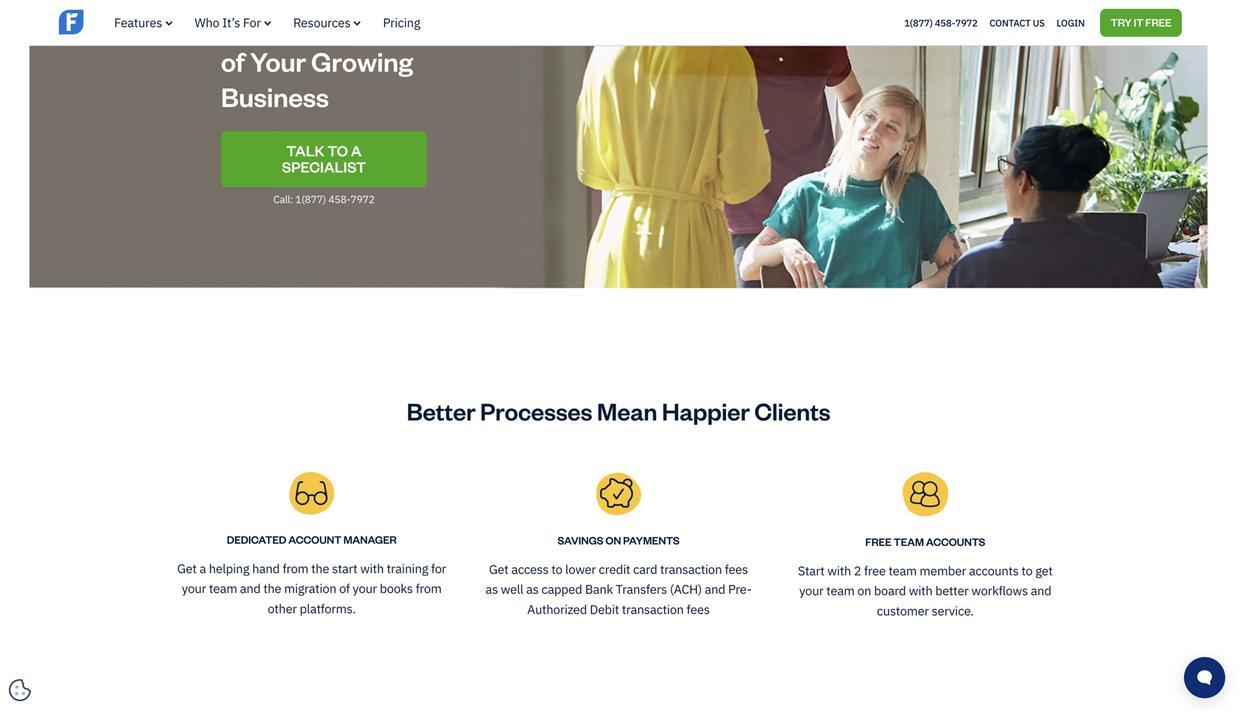 Task type: describe. For each thing, give the bounding box(es) containing it.
who it's for
[[195, 14, 261, 31]]

bank
[[585, 582, 613, 598]]

start
[[332, 561, 358, 577]]

resources link
[[293, 14, 361, 31]]

team inside the get a helping hand from the start with training for your team and the migration of your books from other platforms.
[[209, 581, 237, 597]]

needs
[[431, 8, 508, 43]]

start with 2 free team member accounts to get your team on board with better workflows and customer service.
[[798, 563, 1053, 620]]

who it's for link
[[195, 14, 271, 31]]

1(877) 458-7972
[[905, 16, 978, 29]]

changing
[[310, 8, 426, 43]]

the inside for the changing needs of your growing business
[[266, 8, 305, 43]]

get access to lower credit card transaction fees as well as capped bank transfers (ach) and pre- authorized debit transaction fees
[[486, 562, 752, 618]]

for inside for the changing needs of your growing business
[[221, 8, 261, 43]]

board
[[875, 583, 907, 599]]

capped
[[542, 582, 583, 598]]

call: 1(877) 458-7972
[[273, 193, 375, 206]]

1(877) 458-7972 link
[[905, 16, 978, 29]]

get for get a helping hand from the start with training for your team and the migration of your books from other platforms.
[[177, 561, 197, 577]]

on inside start with 2 free team member accounts to get your team on board with better workflows and customer service.
[[858, 583, 872, 599]]

get
[[1036, 563, 1053, 579]]

0 horizontal spatial from
[[283, 561, 309, 577]]

try it free
[[1111, 15, 1172, 29]]

it
[[1134, 15, 1144, 29]]

1 horizontal spatial team
[[827, 583, 855, 599]]

savings
[[558, 534, 604, 548]]

login link
[[1057, 13, 1085, 32]]

card
[[633, 562, 658, 578]]

for
[[431, 561, 446, 577]]

business
[[221, 79, 329, 113]]

dedicated account manager
[[227, 533, 397, 547]]

1 vertical spatial transaction
[[622, 602, 684, 618]]

try it free link
[[1101, 9, 1182, 37]]

0 vertical spatial on
[[606, 534, 621, 548]]

accounts
[[970, 563, 1019, 579]]

talk to a specialist
[[282, 141, 366, 176]]

payments
[[623, 534, 680, 548]]

free
[[864, 563, 886, 579]]

pre-
[[729, 582, 752, 598]]

happier
[[662, 396, 750, 427]]

better
[[407, 396, 476, 427]]

1 vertical spatial free
[[866, 535, 892, 549]]

1 horizontal spatial free
[[1146, 15, 1172, 29]]

dedicated
[[227, 533, 287, 547]]

access
[[512, 562, 549, 578]]

transfers
[[616, 582, 667, 598]]

it's
[[222, 14, 240, 31]]

hand
[[252, 561, 280, 577]]

with inside the get a helping hand from the start with training for your team and the migration of your books from other platforms.
[[360, 561, 384, 577]]

helping
[[209, 561, 249, 577]]

0 horizontal spatial fees
[[687, 602, 710, 618]]

resources
[[293, 14, 351, 31]]

talk
[[287, 141, 325, 160]]

who
[[195, 14, 220, 31]]

(ach)
[[670, 582, 702, 598]]

2
[[854, 563, 862, 579]]

platforms.
[[300, 601, 356, 617]]

features link
[[114, 14, 173, 31]]



Task type: locate. For each thing, give the bounding box(es) containing it.
transaction down transfers
[[622, 602, 684, 618]]

with
[[360, 561, 384, 577], [828, 563, 852, 579], [909, 583, 933, 599]]

contact us link
[[990, 13, 1045, 32]]

1 horizontal spatial with
[[828, 563, 852, 579]]

authorized
[[528, 602, 587, 618]]

credit
[[599, 562, 631, 578]]

training
[[387, 561, 428, 577]]

team up board
[[889, 563, 917, 579]]

458- left contact
[[935, 16, 956, 29]]

the
[[266, 8, 305, 43], [311, 561, 329, 577], [264, 581, 281, 597]]

to right talk
[[328, 141, 348, 160]]

and inside start with 2 free team member accounts to get your team on board with better workflows and customer service.
[[1031, 583, 1052, 599]]

1 horizontal spatial and
[[705, 582, 726, 598]]

from up migration
[[283, 561, 309, 577]]

1 horizontal spatial of
[[339, 581, 350, 597]]

1 vertical spatial 458-
[[329, 193, 351, 206]]

1 vertical spatial a
[[200, 561, 206, 577]]

2 horizontal spatial your
[[800, 583, 824, 599]]

transaction up (ach)
[[660, 562, 722, 578]]

login
[[1057, 16, 1085, 29]]

to
[[328, 141, 348, 160], [552, 562, 563, 578], [1022, 563, 1033, 579]]

cookie preferences image
[[9, 680, 31, 702]]

talk to a specialist button
[[221, 131, 427, 187]]

pricing link
[[383, 14, 420, 31]]

2 as from the left
[[526, 582, 539, 598]]

and down the hand
[[240, 581, 261, 597]]

1 horizontal spatial 7972
[[956, 16, 978, 29]]

of
[[221, 43, 245, 78], [339, 581, 350, 597]]

0 vertical spatial from
[[283, 561, 309, 577]]

and down get
[[1031, 583, 1052, 599]]

0 vertical spatial fees
[[725, 562, 748, 578]]

for right "who"
[[221, 8, 261, 43]]

fees
[[725, 562, 748, 578], [687, 602, 710, 618]]

of down start
[[339, 581, 350, 597]]

your
[[250, 43, 306, 78]]

features
[[114, 14, 162, 31]]

0 horizontal spatial as
[[486, 582, 498, 598]]

as left well
[[486, 582, 498, 598]]

start
[[798, 563, 825, 579]]

to left get
[[1022, 563, 1033, 579]]

0 vertical spatial transaction
[[660, 562, 722, 578]]

service.
[[932, 603, 974, 620]]

1 horizontal spatial your
[[353, 581, 377, 597]]

2 vertical spatial the
[[264, 581, 281, 597]]

and
[[240, 581, 261, 597], [705, 582, 726, 598], [1031, 583, 1052, 599]]

0 vertical spatial the
[[266, 8, 305, 43]]

contact us
[[990, 16, 1045, 29]]

7972 down the specialist on the top of page
[[351, 193, 375, 206]]

us
[[1033, 16, 1045, 29]]

the down the hand
[[264, 581, 281, 597]]

and inside the get a helping hand from the start with training for your team and the migration of your books from other platforms.
[[240, 581, 261, 597]]

team down 2
[[827, 583, 855, 599]]

from down for
[[416, 581, 442, 597]]

call:
[[273, 193, 293, 206]]

1 vertical spatial from
[[416, 581, 442, 597]]

as
[[486, 582, 498, 598], [526, 582, 539, 598]]

and left pre-
[[705, 582, 726, 598]]

as down access
[[526, 582, 539, 598]]

2 horizontal spatial with
[[909, 583, 933, 599]]

0 horizontal spatial your
[[182, 581, 206, 597]]

transaction
[[660, 562, 722, 578], [622, 602, 684, 618]]

0 horizontal spatial get
[[177, 561, 197, 577]]

1 vertical spatial on
[[858, 583, 872, 599]]

with right start
[[360, 561, 384, 577]]

get for get access to lower credit card transaction fees as well as capped bank transfers (ach) and pre- authorized debit transaction fees
[[489, 562, 509, 578]]

a left helping at bottom left
[[200, 561, 206, 577]]

1 vertical spatial 1(877)
[[296, 193, 326, 206]]

get up well
[[489, 562, 509, 578]]

0 vertical spatial a
[[351, 141, 362, 160]]

for right it's at the left of page
[[243, 14, 261, 31]]

0 vertical spatial free
[[1146, 15, 1172, 29]]

mean
[[597, 396, 658, 427]]

2 horizontal spatial to
[[1022, 563, 1033, 579]]

0 vertical spatial 7972
[[956, 16, 978, 29]]

0 vertical spatial 458-
[[935, 16, 956, 29]]

2 horizontal spatial and
[[1031, 583, 1052, 599]]

better processes mean happier clients
[[407, 396, 831, 427]]

get left helping at bottom left
[[177, 561, 197, 577]]

accounts
[[926, 535, 986, 549]]

books
[[380, 581, 413, 597]]

savings on payments
[[558, 534, 680, 548]]

458- down the specialist on the top of page
[[329, 193, 351, 206]]

free right it
[[1146, 15, 1172, 29]]

1 horizontal spatial get
[[489, 562, 509, 578]]

get
[[177, 561, 197, 577], [489, 562, 509, 578]]

0 horizontal spatial on
[[606, 534, 621, 548]]

free
[[1146, 15, 1172, 29], [866, 535, 892, 549]]

specialist
[[282, 157, 366, 176]]

get a helping hand from the start with training for your team and the migration of your books from other platforms.
[[177, 561, 446, 617]]

to inside talk to a specialist
[[328, 141, 348, 160]]

0 vertical spatial of
[[221, 43, 245, 78]]

team
[[894, 535, 924, 549]]

the up your
[[266, 8, 305, 43]]

pricing
[[383, 14, 420, 31]]

lower
[[566, 562, 596, 578]]

with left 2
[[828, 563, 852, 579]]

0 horizontal spatial team
[[209, 581, 237, 597]]

1 vertical spatial fees
[[687, 602, 710, 618]]

1 vertical spatial of
[[339, 581, 350, 597]]

for the changing needs of your growing business
[[221, 8, 508, 113]]

0 horizontal spatial free
[[866, 535, 892, 549]]

458-
[[935, 16, 956, 29], [329, 193, 351, 206]]

0 horizontal spatial with
[[360, 561, 384, 577]]

1 horizontal spatial to
[[552, 562, 563, 578]]

1 horizontal spatial 458-
[[935, 16, 956, 29]]

1 horizontal spatial from
[[416, 581, 442, 597]]

try
[[1111, 15, 1132, 29]]

0 horizontal spatial 7972
[[351, 193, 375, 206]]

on
[[606, 534, 621, 548], [858, 583, 872, 599]]

1 horizontal spatial a
[[351, 141, 362, 160]]

1 vertical spatial the
[[311, 561, 329, 577]]

better
[[936, 583, 969, 599]]

1 horizontal spatial on
[[858, 583, 872, 599]]

7972 left contact
[[956, 16, 978, 29]]

1(877)
[[905, 16, 933, 29], [296, 193, 326, 206]]

to inside start with 2 free team member accounts to get your team on board with better workflows and customer service.
[[1022, 563, 1033, 579]]

free up free
[[866, 535, 892, 549]]

of inside for the changing needs of your growing business
[[221, 43, 245, 78]]

and inside get access to lower credit card transaction fees as well as capped bank transfers (ach) and pre- authorized debit transaction fees
[[705, 582, 726, 598]]

1 horizontal spatial 1(877)
[[905, 16, 933, 29]]

1 as from the left
[[486, 582, 498, 598]]

workflows
[[972, 583, 1029, 599]]

on down 2
[[858, 583, 872, 599]]

member
[[920, 563, 967, 579]]

freshbooks logo image
[[59, 8, 173, 36]]

on up credit on the bottom
[[606, 534, 621, 548]]

migration
[[284, 581, 337, 597]]

a inside talk to a specialist
[[351, 141, 362, 160]]

well
[[501, 582, 524, 598]]

0 horizontal spatial to
[[328, 141, 348, 160]]

from
[[283, 561, 309, 577], [416, 581, 442, 597]]

manager
[[344, 533, 397, 547]]

of down who it's for "link"
[[221, 43, 245, 78]]

0 vertical spatial 1(877)
[[905, 16, 933, 29]]

get inside get access to lower credit card transaction fees as well as capped bank transfers (ach) and pre- authorized debit transaction fees
[[489, 562, 509, 578]]

0 horizontal spatial a
[[200, 561, 206, 577]]

a right talk
[[351, 141, 362, 160]]

growing
[[311, 43, 413, 78]]

1 horizontal spatial fees
[[725, 562, 748, 578]]

0 horizontal spatial 458-
[[329, 193, 351, 206]]

get inside the get a helping hand from the start with training for your team and the migration of your books from other platforms.
[[177, 561, 197, 577]]

fees up pre-
[[725, 562, 748, 578]]

2 horizontal spatial team
[[889, 563, 917, 579]]

for
[[221, 8, 261, 43], [243, 14, 261, 31]]

0 horizontal spatial 1(877)
[[296, 193, 326, 206]]

team
[[889, 563, 917, 579], [209, 581, 237, 597], [827, 583, 855, 599]]

your inside start with 2 free team member accounts to get your team on board with better workflows and customer service.
[[800, 583, 824, 599]]

with up customer
[[909, 583, 933, 599]]

1 vertical spatial 7972
[[351, 193, 375, 206]]

your
[[182, 581, 206, 597], [353, 581, 377, 597], [800, 583, 824, 599]]

0 horizontal spatial and
[[240, 581, 261, 597]]

the up migration
[[311, 561, 329, 577]]

contact
[[990, 16, 1031, 29]]

of inside the get a helping hand from the start with training for your team and the migration of your books from other platforms.
[[339, 581, 350, 597]]

customer
[[877, 603, 929, 620]]

clients
[[755, 396, 831, 427]]

other
[[268, 601, 297, 617]]

account
[[289, 533, 342, 547]]

fees down (ach)
[[687, 602, 710, 618]]

1 horizontal spatial as
[[526, 582, 539, 598]]

free team accounts
[[866, 535, 986, 549]]

7972
[[956, 16, 978, 29], [351, 193, 375, 206]]

to inside get access to lower credit card transaction fees as well as capped bank transfers (ach) and pre- authorized debit transaction fees
[[552, 562, 563, 578]]

0 horizontal spatial of
[[221, 43, 245, 78]]

a inside the get a helping hand from the start with training for your team and the migration of your books from other platforms.
[[200, 561, 206, 577]]

processes
[[480, 396, 593, 427]]

a
[[351, 141, 362, 160], [200, 561, 206, 577]]

to up capped in the bottom of the page
[[552, 562, 563, 578]]

team down helping at bottom left
[[209, 581, 237, 597]]

debit
[[590, 602, 619, 618]]

cookie consent banner dialog
[[11, 530, 232, 700]]



Task type: vqa. For each thing, say whether or not it's contained in the screenshot.
Processes
yes



